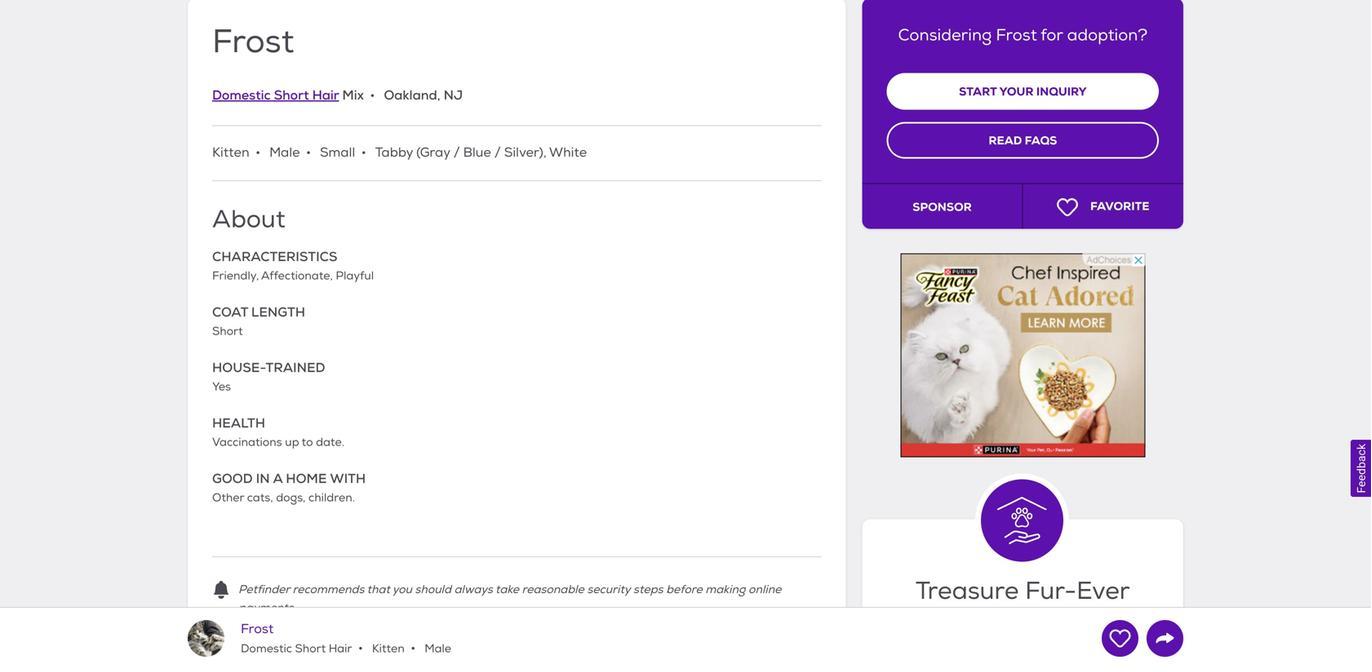 Task type: locate. For each thing, give the bounding box(es) containing it.
male down should
[[422, 642, 451, 656]]

short down coat
[[212, 324, 243, 339]]

rescue
[[1025, 605, 1110, 636]]

0 horizontal spatial male
[[269, 144, 300, 161]]

1 vertical spatial short
[[212, 324, 243, 339]]

yes
[[212, 380, 231, 394]]

house-
[[212, 359, 266, 376]]

cats,
[[247, 491, 273, 505]]

reasonable
[[522, 583, 584, 597]]

oakland,
[[384, 86, 440, 104]]

domestic short hair
[[241, 642, 352, 656]]

domestic inside pet type element
[[212, 86, 271, 104]]

always
[[454, 583, 493, 597]]

/
[[454, 144, 460, 161], [494, 144, 501, 161]]

domestic short hair mix
[[212, 86, 364, 104]]

coat length short
[[212, 304, 305, 339]]

frost for oakland, nj
[[212, 21, 294, 62]]

kitten up about
[[212, 144, 249, 161]]

2 vertical spatial short
[[295, 642, 326, 656]]

male inside pet physical characteristics element
[[269, 144, 300, 161]]

1 horizontal spatial /
[[494, 144, 501, 161]]

0 horizontal spatial /
[[454, 144, 460, 161]]

1 vertical spatial kitten
[[369, 642, 405, 656]]

hair down "recommends"
[[329, 642, 352, 656]]

,
[[543, 144, 546, 161]]

/ right blue
[[494, 144, 501, 161]]

health
[[212, 415, 265, 432]]

hair inside pet type element
[[312, 86, 339, 104]]

1 vertical spatial hair
[[329, 642, 352, 656]]

short
[[274, 86, 309, 104], [212, 324, 243, 339], [295, 642, 326, 656]]

1 horizontal spatial male
[[422, 642, 451, 656]]

short left mix
[[274, 86, 309, 104]]

read faqs
[[989, 133, 1057, 148]]

domestic for domestic short hair
[[241, 642, 292, 656]]

read
[[989, 133, 1022, 148]]

mix
[[342, 86, 364, 104]]

silver)
[[504, 144, 543, 161]]

sponsor button
[[862, 184, 1023, 229]]

short inside pet type element
[[274, 86, 309, 104]]

0 vertical spatial kitten
[[212, 144, 249, 161]]

small
[[320, 144, 355, 161]]

frost up domestic short hair link
[[212, 21, 294, 62]]

male
[[269, 144, 300, 161], [422, 642, 451, 656]]

frost
[[212, 21, 294, 62], [996, 25, 1037, 46], [241, 621, 274, 637]]

sponsor
[[913, 199, 972, 214]]

tabby (gray / blue / silver) , white
[[375, 144, 587, 161]]

date.
[[316, 435, 344, 450]]

about
[[212, 204, 285, 235]]

trained
[[266, 359, 325, 376]]

to
[[302, 435, 313, 450]]

0 horizontal spatial kitten
[[212, 144, 249, 161]]

0 vertical spatial male
[[269, 144, 300, 161]]

0 vertical spatial short
[[274, 86, 309, 104]]

treasure fur-ever animal rescue
[[916, 576, 1130, 636]]

children.
[[308, 491, 355, 505]]

/ left blue
[[454, 144, 460, 161]]

hair left mix
[[312, 86, 339, 104]]

short down payments.
[[295, 642, 326, 656]]

male left small
[[269, 144, 300, 161]]

nj
[[444, 86, 463, 104]]

treasure
[[916, 576, 1019, 607]]

that
[[367, 583, 390, 597]]

faqs
[[1025, 133, 1057, 148]]

fur-
[[1025, 576, 1077, 607]]

kitten
[[212, 144, 249, 161], [369, 642, 405, 656]]

for
[[1041, 25, 1063, 46]]

considering       frost       for adoption?
[[898, 25, 1148, 46]]

frost down payments.
[[241, 621, 274, 637]]

kitten down that
[[369, 642, 405, 656]]

hair
[[312, 86, 339, 104], [329, 642, 352, 656]]

characteristics friendly, affectionate, playful
[[212, 248, 374, 283]]

affectionate,
[[261, 269, 333, 283]]

petfinder
[[238, 583, 290, 597]]

0 vertical spatial hair
[[312, 86, 339, 104]]

1 horizontal spatial kitten
[[369, 642, 405, 656]]

domestic for domestic short hair mix
[[212, 86, 271, 104]]

1 vertical spatial domestic
[[241, 642, 292, 656]]

treasure fur-ever animal rescue link
[[879, 576, 1167, 636]]

health vaccinations up to date.
[[212, 415, 344, 450]]

friendly,
[[212, 269, 259, 283]]

0 vertical spatial domestic
[[212, 86, 271, 104]]

should
[[415, 583, 451, 597]]

domestic
[[212, 86, 271, 104], [241, 642, 292, 656]]

you
[[392, 583, 412, 597]]

frost for kitten
[[241, 621, 274, 637]]

length
[[251, 304, 305, 321]]

read faqs link
[[887, 122, 1159, 159]]



Task type: vqa. For each thing, say whether or not it's contained in the screenshot.
the Petfinder Logo
no



Task type: describe. For each thing, give the bounding box(es) containing it.
(gray
[[416, 144, 450, 161]]

domestic short hair link
[[212, 86, 339, 104]]

frost left for
[[996, 25, 1037, 46]]

making
[[705, 583, 745, 597]]

home
[[286, 470, 327, 487]]

characteristics
[[212, 248, 337, 265]]

considering
[[898, 25, 992, 46]]

with
[[330, 470, 366, 487]]

a
[[273, 470, 283, 487]]

coat
[[212, 304, 248, 321]]

other
[[212, 491, 244, 505]]

short for domestic short hair mix
[[274, 86, 309, 104]]

take
[[495, 583, 519, 597]]

1 / from the left
[[454, 144, 460, 161]]

payments.
[[238, 601, 296, 615]]

online
[[748, 583, 781, 597]]

petfinder alert image
[[212, 581, 230, 599]]

playful
[[336, 269, 374, 283]]

before
[[666, 583, 702, 597]]

start your inquiry
[[959, 84, 1087, 99]]

start your inquiry link
[[887, 73, 1159, 110]]

frost image
[[188, 620, 224, 657]]

advertisement region
[[900, 253, 1145, 457]]

favorite
[[1090, 199, 1149, 214]]

hair for domestic short hair
[[329, 642, 352, 656]]

steps
[[633, 583, 663, 597]]

petfinder recommends that you should always take reasonable security steps before making online payments.
[[238, 583, 781, 615]]

pet type element
[[212, 85, 463, 106]]

security
[[587, 583, 630, 597]]

short inside coat length short
[[212, 324, 243, 339]]

in
[[256, 470, 270, 487]]

up
[[285, 435, 299, 450]]

good in a home with other cats, dogs, children.
[[212, 470, 366, 505]]

2 / from the left
[[494, 144, 501, 161]]

pet physical characteristics element
[[212, 142, 822, 163]]

good
[[212, 470, 253, 487]]

kitten inside pet physical characteristics element
[[212, 144, 249, 161]]

start
[[959, 84, 997, 99]]

1 vertical spatial male
[[422, 642, 451, 656]]

dogs,
[[276, 491, 306, 505]]

white
[[549, 144, 587, 161]]

blue
[[463, 144, 491, 161]]

recommends
[[293, 583, 364, 597]]

vaccinations
[[212, 435, 282, 450]]

favorite button
[[1023, 184, 1183, 229]]

ever
[[1077, 576, 1130, 607]]

adoption?
[[1067, 25, 1148, 46]]

inquiry
[[1036, 84, 1087, 99]]

hair for domestic short hair mix
[[312, 86, 339, 104]]

oakland, nj
[[384, 86, 463, 104]]

tabby
[[375, 144, 413, 161]]

house-trained yes
[[212, 359, 325, 394]]

your
[[999, 84, 1034, 99]]

short for domestic short hair
[[295, 642, 326, 656]]

animal
[[936, 605, 1019, 636]]



